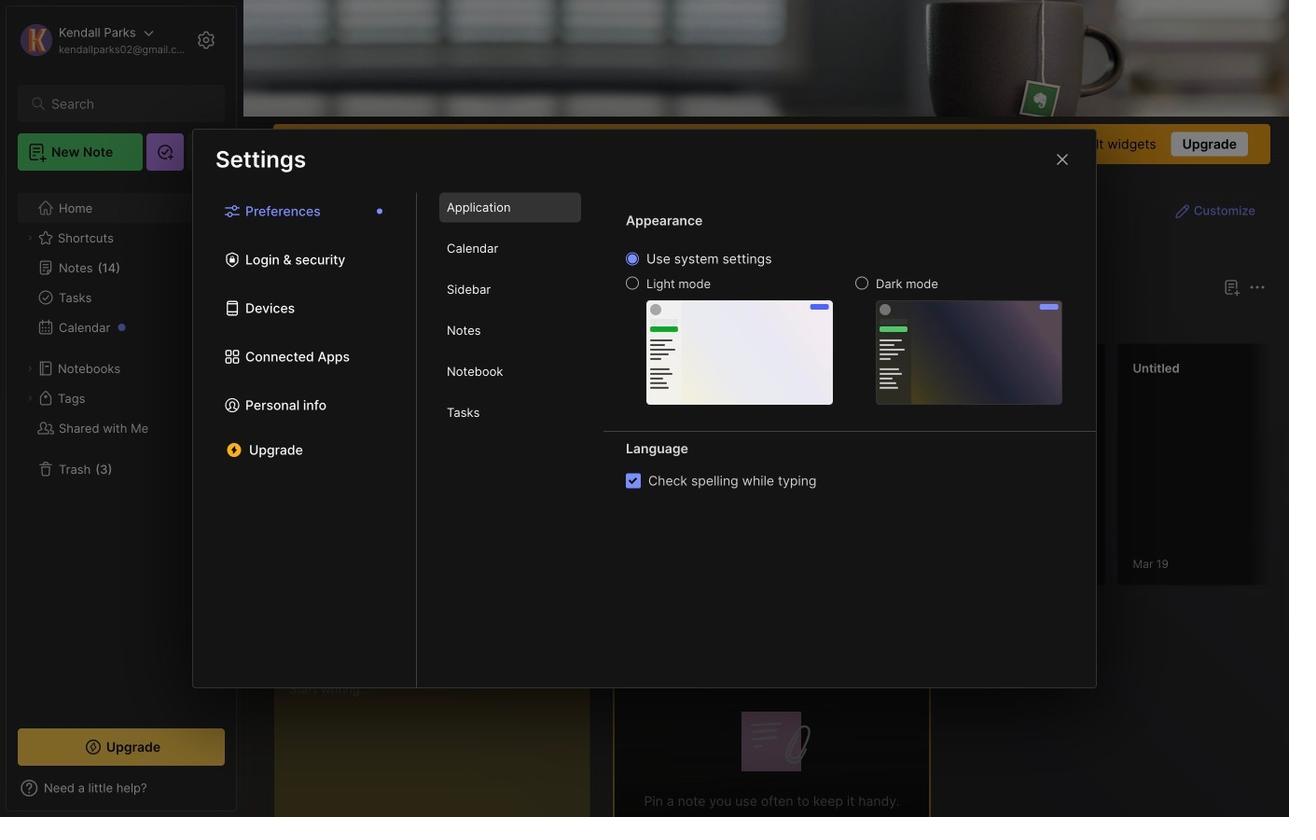 Task type: vqa. For each thing, say whether or not it's contained in the screenshot.
"Search Box" inside the Main element
no



Task type: locate. For each thing, give the bounding box(es) containing it.
tab list
[[193, 193, 417, 687], [417, 193, 604, 687], [617, 310, 1263, 332]]

Search text field
[[51, 95, 200, 113]]

None search field
[[51, 92, 200, 115]]

main element
[[0, 0, 243, 817]]

settings image
[[195, 29, 217, 51]]

tree
[[7, 182, 236, 712]]

option group
[[626, 250, 1062, 405]]

tab
[[439, 193, 581, 222], [439, 234, 581, 263], [439, 275, 581, 305], [617, 310, 672, 332], [679, 310, 755, 332], [439, 316, 581, 346], [439, 357, 581, 387], [439, 398, 581, 428]]

None checkbox
[[626, 473, 641, 488]]

row group
[[613, 343, 1289, 597]]

None radio
[[626, 252, 639, 265], [626, 277, 639, 290], [855, 277, 868, 290], [626, 252, 639, 265], [626, 277, 639, 290], [855, 277, 868, 290]]



Task type: describe. For each thing, give the bounding box(es) containing it.
none search field inside main element
[[51, 92, 200, 115]]

close image
[[1051, 148, 1074, 171]]

expand notebooks image
[[24, 363, 35, 374]]

Start writing… text field
[[289, 665, 589, 817]]

expand tags image
[[24, 393, 35, 404]]

tree inside main element
[[7, 182, 236, 712]]



